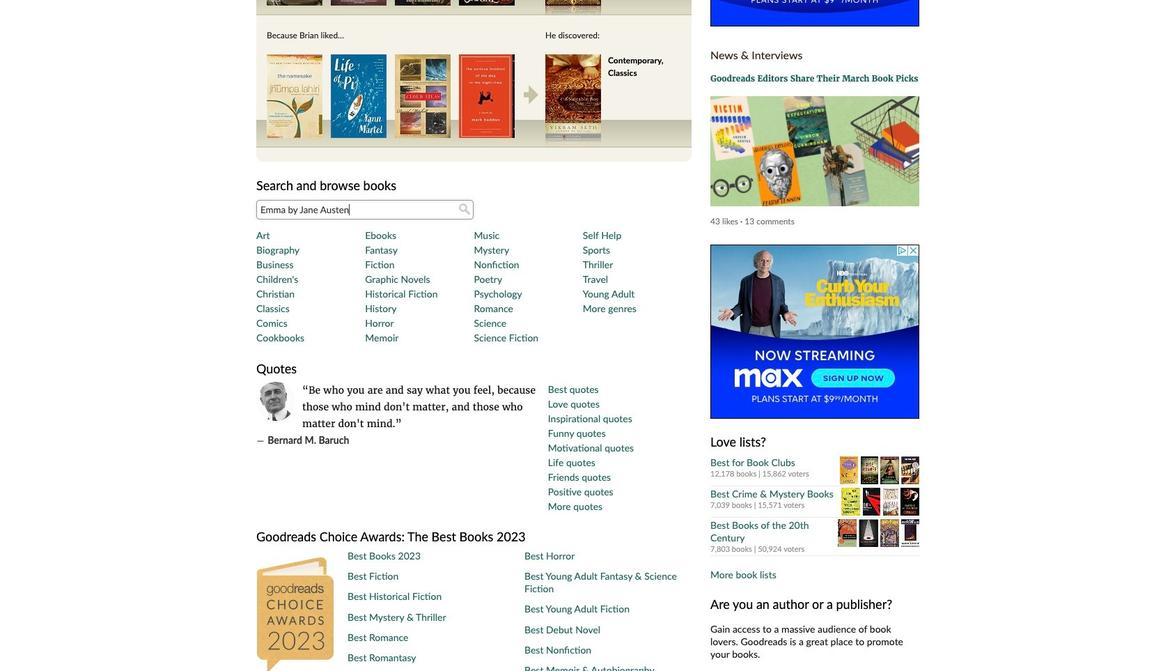 Task type: vqa. For each thing, say whether or not it's contained in the screenshot.
THE BOOK THIEF BY MARKUS ZUSAK icon
yes



Task type: describe. For each thing, give the bounding box(es) containing it.
clementine by cherie priest image
[[395, 0, 451, 6]]

the buntline special by mike resnick image
[[459, 0, 515, 6]]

Title / Author / ISBN text field
[[256, 200, 474, 220]]

the kite runner by khaled hosseini image
[[861, 456, 879, 484]]

the namesake by jhumpa lahiri image
[[267, 54, 323, 138]]

life of pi by yann martel image
[[331, 54, 387, 138]]

a suitable boy by vikram seth image
[[546, 54, 601, 138]]

the help by kathryn stockett image
[[840, 456, 859, 484]]

boneshaker by cherie priest image
[[267, 0, 323, 6]]

2 advertisement element from the top
[[711, 244, 920, 419]]

1984 by george orwell image
[[859, 519, 879, 547]]



Task type: locate. For each thing, give the bounding box(es) containing it.
angels & demons by dan       brown image
[[884, 488, 899, 516]]

bernard m. baruch image
[[256, 382, 296, 421]]

the book thief by markus zusak image
[[902, 456, 920, 484]]

harry potter and the sorcerer's stone by j.k. rowling image
[[881, 519, 900, 547]]

1 advertisement element from the top
[[711, 0, 920, 26]]

rebecca by daphne du maurier image
[[901, 488, 920, 516]]

to kill a mockingbird by harper lee image
[[839, 519, 857, 547]]

and then there were none by agatha christie image
[[863, 488, 881, 516]]

advertisement element
[[711, 0, 920, 26], [711, 244, 920, 419]]

the girl with the dragon tattoo by stieg larsson image
[[842, 488, 861, 516]]

2023 goodreads choice awards image
[[256, 550, 348, 671]]

search image
[[459, 204, 470, 215]]

1 vertical spatial advertisement element
[[711, 244, 920, 419]]

goodreads editors share their march book picks image
[[711, 96, 920, 206]]

the anubis gates by tim powers image
[[331, 0, 387, 6]]

water for elephants by sara gruen image
[[881, 456, 900, 484]]

cloud atlas by david mitchell image
[[395, 54, 451, 138]]

0 vertical spatial advertisement element
[[711, 0, 920, 26]]

the great gatsby by f. scott fitzgerald image
[[902, 519, 920, 547]]

&rarr; image
[[524, 85, 539, 105]]

infernal devices by k.w. jeter image
[[546, 0, 601, 6]]

the curious incident of the dog in the night-time by mark haddon image
[[459, 54, 515, 138]]



